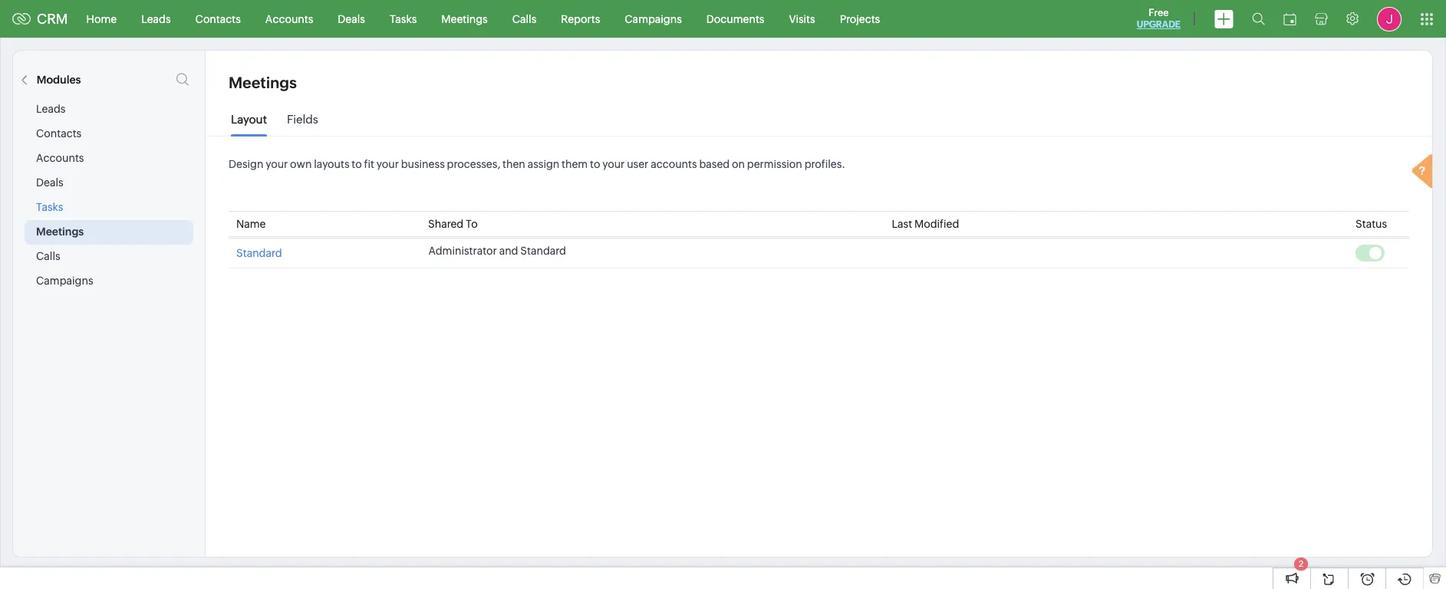 Task type: locate. For each thing, give the bounding box(es) containing it.
0 horizontal spatial tasks
[[36, 201, 63, 213]]

0 horizontal spatial campaigns
[[36, 275, 93, 287]]

0 horizontal spatial to
[[352, 158, 362, 170]]

shared to
[[428, 218, 478, 230]]

layout
[[231, 113, 267, 126]]

free upgrade
[[1137, 7, 1181, 30]]

administrator
[[429, 245, 497, 257]]

modules
[[37, 74, 81, 86]]

visits link
[[777, 0, 828, 37]]

0 vertical spatial meetings
[[441, 13, 488, 25]]

to left fit
[[352, 158, 362, 170]]

tasks
[[390, 13, 417, 25], [36, 201, 63, 213]]

free
[[1149, 7, 1169, 18]]

accounts
[[265, 13, 313, 25], [36, 152, 84, 164]]

2 to from the left
[[590, 158, 600, 170]]

0 vertical spatial accounts
[[265, 13, 313, 25]]

calls
[[512, 13, 537, 25], [36, 250, 60, 262]]

2 vertical spatial meetings
[[36, 226, 84, 238]]

modified
[[915, 218, 959, 230]]

standard down name
[[236, 247, 282, 259]]

leads
[[141, 13, 171, 25], [36, 103, 66, 115]]

campaigns
[[625, 13, 682, 25], [36, 275, 93, 287]]

tasks link
[[377, 0, 429, 37]]

last
[[892, 218, 912, 230]]

contacts
[[195, 13, 241, 25], [36, 127, 82, 140]]

based
[[699, 158, 730, 170]]

1 horizontal spatial to
[[590, 158, 600, 170]]

0 vertical spatial contacts
[[195, 13, 241, 25]]

leads link
[[129, 0, 183, 37]]

your right fit
[[377, 158, 399, 170]]

your left own
[[266, 158, 288, 170]]

1 vertical spatial contacts
[[36, 127, 82, 140]]

to
[[352, 158, 362, 170], [590, 158, 600, 170]]

your left the user
[[603, 158, 625, 170]]

profile image
[[1377, 7, 1402, 31]]

1 horizontal spatial campaigns
[[625, 13, 682, 25]]

1 horizontal spatial contacts
[[195, 13, 241, 25]]

processes,
[[447, 158, 500, 170]]

1 vertical spatial calls
[[36, 250, 60, 262]]

1 vertical spatial leads
[[36, 103, 66, 115]]

your
[[266, 158, 288, 170], [377, 158, 399, 170], [603, 158, 625, 170]]

permission
[[747, 158, 802, 170]]

contacts right the leads link
[[195, 13, 241, 25]]

3 your from the left
[[603, 158, 625, 170]]

meetings
[[441, 13, 488, 25], [229, 74, 297, 91], [36, 226, 84, 238]]

0 vertical spatial calls
[[512, 13, 537, 25]]

1 horizontal spatial accounts
[[265, 13, 313, 25]]

deals
[[338, 13, 365, 25], [36, 176, 63, 189]]

0 horizontal spatial deals
[[36, 176, 63, 189]]

1 vertical spatial meetings
[[229, 74, 297, 91]]

to
[[466, 218, 478, 230]]

standard
[[521, 245, 566, 257], [236, 247, 282, 259]]

1 horizontal spatial meetings
[[229, 74, 297, 91]]

1 to from the left
[[352, 158, 362, 170]]

leads right home link
[[141, 13, 171, 25]]

status
[[1356, 218, 1387, 230]]

design
[[229, 158, 264, 170]]

2 horizontal spatial your
[[603, 158, 625, 170]]

0 horizontal spatial leads
[[36, 103, 66, 115]]

0 horizontal spatial standard
[[236, 247, 282, 259]]

1 horizontal spatial your
[[377, 158, 399, 170]]

accounts
[[651, 158, 697, 170]]

1 your from the left
[[266, 158, 288, 170]]

0 vertical spatial campaigns
[[625, 13, 682, 25]]

business
[[401, 158, 445, 170]]

0 horizontal spatial accounts
[[36, 152, 84, 164]]

contacts down modules
[[36, 127, 82, 140]]

standard right and
[[521, 245, 566, 257]]

leads down modules
[[36, 103, 66, 115]]

fields link
[[287, 113, 318, 137]]

0 vertical spatial deals
[[338, 13, 365, 25]]

create menu element
[[1205, 0, 1243, 37]]

profile element
[[1368, 0, 1411, 37]]

1 vertical spatial accounts
[[36, 152, 84, 164]]

2 horizontal spatial meetings
[[441, 13, 488, 25]]

to right them
[[590, 158, 600, 170]]

calendar image
[[1284, 13, 1297, 25]]

1 horizontal spatial leads
[[141, 13, 171, 25]]

them
[[562, 158, 588, 170]]

0 vertical spatial tasks
[[390, 13, 417, 25]]

1 horizontal spatial calls
[[512, 13, 537, 25]]

then
[[503, 158, 525, 170]]

0 horizontal spatial your
[[266, 158, 288, 170]]



Task type: vqa. For each thing, say whether or not it's contained in the screenshot.
Fields
yes



Task type: describe. For each thing, give the bounding box(es) containing it.
calls link
[[500, 0, 549, 37]]

contacts link
[[183, 0, 253, 37]]

create menu image
[[1215, 10, 1234, 28]]

0 horizontal spatial calls
[[36, 250, 60, 262]]

home link
[[74, 0, 129, 37]]

reports link
[[549, 0, 613, 37]]

search image
[[1252, 12, 1265, 25]]

user
[[627, 158, 649, 170]]

on
[[732, 158, 745, 170]]

campaigns link
[[613, 0, 694, 37]]

administrator and standard
[[429, 245, 566, 257]]

design your own layouts to fit your business processes, then assign them to your user accounts based on permission profiles.
[[229, 158, 846, 170]]

documents
[[707, 13, 765, 25]]

search element
[[1243, 0, 1275, 38]]

standard link
[[236, 245, 282, 259]]

own
[[290, 158, 312, 170]]

projects
[[840, 13, 880, 25]]

layouts
[[314, 158, 350, 170]]

upgrade
[[1137, 19, 1181, 30]]

deals link
[[326, 0, 377, 37]]

0 horizontal spatial meetings
[[36, 226, 84, 238]]

profiles.
[[805, 158, 846, 170]]

documents link
[[694, 0, 777, 37]]

1 horizontal spatial standard
[[521, 245, 566, 257]]

fit
[[364, 158, 374, 170]]

1 vertical spatial campaigns
[[36, 275, 93, 287]]

2
[[1299, 559, 1304, 569]]

crm link
[[12, 11, 68, 27]]

home
[[86, 13, 117, 25]]

1 vertical spatial tasks
[[36, 201, 63, 213]]

0 horizontal spatial contacts
[[36, 127, 82, 140]]

layout link
[[231, 113, 267, 137]]

fields
[[287, 113, 318, 126]]

visits
[[789, 13, 815, 25]]

1 vertical spatial deals
[[36, 176, 63, 189]]

meetings link
[[429, 0, 500, 37]]

accounts link
[[253, 0, 326, 37]]

and
[[499, 245, 518, 257]]

projects link
[[828, 0, 893, 37]]

2 your from the left
[[377, 158, 399, 170]]

1 horizontal spatial tasks
[[390, 13, 417, 25]]

assign
[[528, 158, 560, 170]]

1 horizontal spatial deals
[[338, 13, 365, 25]]

name
[[236, 218, 266, 230]]

0 vertical spatial leads
[[141, 13, 171, 25]]

shared
[[428, 218, 464, 230]]

last modified
[[892, 218, 959, 230]]

campaigns inside campaigns link
[[625, 13, 682, 25]]

reports
[[561, 13, 600, 25]]

crm
[[37, 11, 68, 27]]



